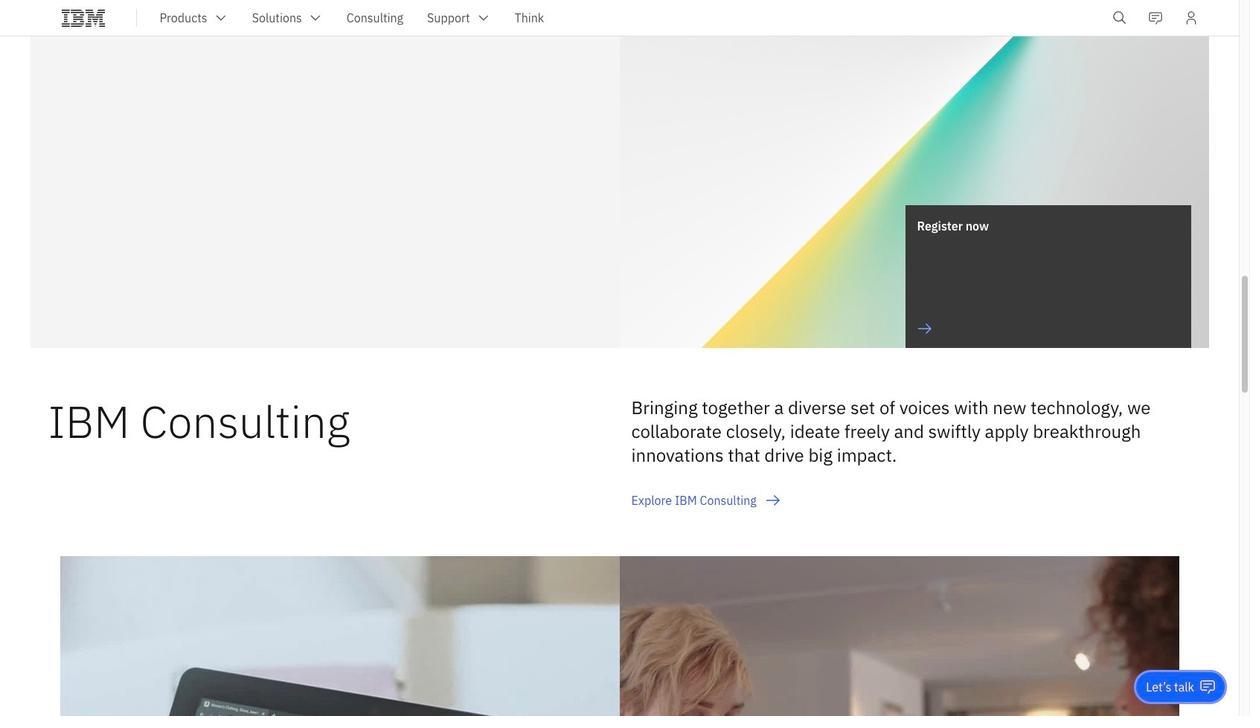 Task type: locate. For each thing, give the bounding box(es) containing it.
let's talk element
[[1146, 680, 1195, 696]]



